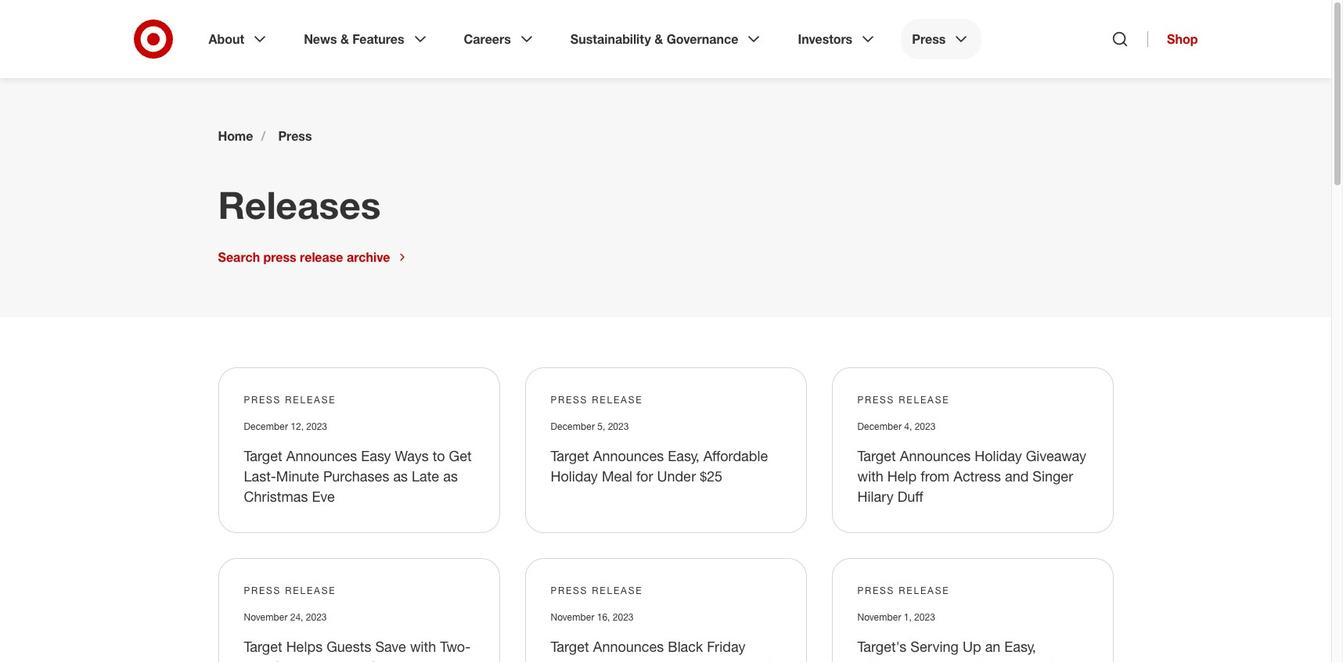 Task type: describe. For each thing, give the bounding box(es) containing it.
releases
[[218, 182, 381, 228]]

$25
[[700, 468, 722, 485]]

12,
[[291, 421, 304, 433]]

news
[[304, 31, 337, 47]]

easy, inside target announces easy, affordable holiday meal for under $25
[[668, 448, 700, 465]]

purchases
[[323, 468, 389, 485]]

holiday inside the target announces holiday giveaway with help from actress and singer hilary duff
[[975, 448, 1022, 465]]

day
[[244, 659, 268, 663]]

cyber
[[272, 659, 310, 663]]

week
[[551, 659, 586, 663]]

press release for target helps guests save with two- day cyber monday sale and dee
[[244, 585, 336, 597]]

news & features
[[304, 31, 404, 47]]

target for target helps guests save with two- day cyber monday sale and dee
[[244, 639, 282, 656]]

release for easy,
[[592, 394, 643, 406]]

an
[[985, 639, 1001, 656]]

investors
[[798, 31, 853, 47]]

christmas
[[244, 488, 308, 506]]

target helps guests save with two- day cyber monday sale and dee link
[[244, 639, 471, 663]]

eve
[[312, 488, 335, 506]]

and inside target helps guests save with two- day cyber monday sale and dee
[[400, 659, 424, 663]]

november for target helps guests save with two- day cyber monday sale and dee
[[244, 612, 288, 624]]

december 5, 2023
[[551, 421, 629, 433]]

0 vertical spatial press link
[[901, 19, 982, 59]]

press release for target announces black friday week deals featuring hundreds o
[[551, 585, 643, 597]]

duff
[[898, 488, 923, 506]]

press
[[263, 250, 296, 265]]

2023 for easy,
[[608, 421, 629, 433]]

late
[[412, 468, 439, 485]]

shop
[[1167, 31, 1198, 47]]

2 as from the left
[[443, 468, 458, 485]]

minute
[[276, 468, 319, 485]]

sale
[[369, 659, 397, 663]]

2023 for guests
[[306, 612, 327, 624]]

release for holiday
[[899, 394, 950, 406]]

press for target helps guests save with two- day cyber monday sale and dee
[[244, 585, 281, 597]]

investors link
[[787, 19, 889, 59]]

get
[[449, 448, 472, 465]]

giveaway
[[1026, 448, 1086, 465]]

monday
[[314, 659, 365, 663]]

& for sustainability
[[655, 31, 663, 47]]

announces for from
[[900, 448, 971, 465]]

target's
[[857, 639, 907, 656]]

careers
[[464, 31, 511, 47]]

press for target announces holiday giveaway with help from actress and singer hilary duff
[[857, 394, 895, 406]]

easy
[[361, 448, 391, 465]]

announces for last-
[[286, 448, 357, 465]]

and inside the target announces holiday giveaway with help from actress and singer hilary duff
[[1005, 468, 1029, 485]]

november for target's serving up an easy, affordable thanksgiving meal fo
[[857, 612, 901, 624]]

target for target announces easy, affordable holiday meal for under $25
[[551, 448, 589, 465]]

press for target announces black friday week deals featuring hundreds o
[[551, 585, 588, 597]]

1,
[[904, 612, 912, 624]]

hilary
[[857, 488, 894, 506]]

sustainability & governance
[[570, 31, 738, 47]]

target helps guests save with two- day cyber monday sale and dee
[[244, 639, 471, 663]]

4,
[[904, 421, 912, 433]]

target announces easy ways to get last-minute purchases as late as christmas eve link
[[244, 448, 472, 506]]

target for target announces holiday giveaway with help from actress and singer hilary duff
[[857, 448, 896, 465]]

under
[[657, 468, 696, 485]]

& for news
[[340, 31, 349, 47]]

sustainability & governance link
[[560, 19, 774, 59]]

ways
[[395, 448, 429, 465]]

last-
[[244, 468, 276, 485]]

target's serving up an easy, affordable thanksgiving meal fo link
[[857, 639, 1064, 663]]

target announces holiday giveaway with help from actress and singer hilary duff
[[857, 448, 1086, 506]]

up
[[963, 639, 981, 656]]

december 12, 2023
[[244, 421, 327, 433]]

from
[[921, 468, 950, 485]]

press for target's serving up an easy, affordable thanksgiving meal fo
[[857, 585, 895, 597]]

announces for featuring
[[593, 639, 664, 656]]

with for and
[[410, 639, 436, 656]]

home link
[[218, 128, 253, 144]]

2023 for easy
[[306, 421, 327, 433]]

target announces holiday giveaway with help from actress and singer hilary duff link
[[857, 448, 1086, 506]]

press release for target announces easy ways to get last-minute purchases as late as christmas eve
[[244, 394, 336, 406]]

to
[[433, 448, 445, 465]]

for
[[636, 468, 653, 485]]

deals
[[590, 659, 625, 663]]

release for black
[[592, 585, 643, 597]]

release for up
[[899, 585, 950, 597]]

helps
[[286, 639, 323, 656]]

press for target announces easy ways to get last-minute purchases as late as christmas eve
[[244, 394, 281, 406]]

1 vertical spatial press link
[[278, 128, 312, 144]]

meal inside target announces easy, affordable holiday meal for under $25
[[602, 468, 632, 485]]

november 1, 2023
[[857, 612, 935, 624]]

about
[[209, 31, 244, 47]]

archive
[[347, 250, 390, 265]]

press release for target announces holiday giveaway with help from actress and singer hilary duff
[[857, 394, 950, 406]]



Task type: locate. For each thing, give the bounding box(es) containing it.
with
[[857, 468, 884, 485], [410, 639, 436, 656]]

press release up november 16, 2023 at the left bottom
[[551, 585, 643, 597]]

governance
[[667, 31, 738, 47]]

november left 1,
[[857, 612, 901, 624]]

november 16, 2023
[[551, 612, 634, 624]]

2023 for holiday
[[915, 421, 936, 433]]

black
[[668, 639, 703, 656]]

search
[[218, 250, 260, 265]]

press for target announces easy, affordable holiday meal for under $25
[[551, 394, 588, 406]]

home
[[218, 128, 253, 144]]

0 vertical spatial easy,
[[668, 448, 700, 465]]

1 horizontal spatial holiday
[[975, 448, 1022, 465]]

holiday inside target announces easy, affordable holiday meal for under $25
[[551, 468, 598, 485]]

1 november from the left
[[244, 612, 288, 624]]

0 vertical spatial holiday
[[975, 448, 1022, 465]]

save
[[375, 639, 406, 656]]

2 horizontal spatial december
[[857, 421, 902, 433]]

1 horizontal spatial affordable
[[857, 659, 922, 663]]

announces up deals on the bottom
[[593, 639, 664, 656]]

december for target announces easy, affordable holiday meal for under $25
[[551, 421, 595, 433]]

easy,
[[668, 448, 700, 465], [1004, 639, 1036, 656]]

0 horizontal spatial affordable
[[704, 448, 768, 465]]

with for hilary
[[857, 468, 884, 485]]

1 & from the left
[[340, 31, 349, 47]]

0 horizontal spatial holiday
[[551, 468, 598, 485]]

december left 12,
[[244, 421, 288, 433]]

about link
[[198, 19, 280, 59]]

& right news
[[340, 31, 349, 47]]

easy, right an
[[1004, 639, 1036, 656]]

search press release archive link
[[218, 250, 409, 265]]

0 vertical spatial and
[[1005, 468, 1029, 485]]

1 vertical spatial with
[[410, 639, 436, 656]]

target
[[244, 448, 282, 465], [551, 448, 589, 465], [857, 448, 896, 465], [244, 639, 282, 656], [551, 639, 589, 656]]

2023 right 5,
[[608, 421, 629, 433]]

0 vertical spatial affordable
[[704, 448, 768, 465]]

2 horizontal spatial november
[[857, 612, 901, 624]]

november left 16,
[[551, 612, 594, 624]]

2023
[[306, 421, 327, 433], [608, 421, 629, 433], [915, 421, 936, 433], [306, 612, 327, 624], [613, 612, 634, 624], [914, 612, 935, 624]]

release up the 24,
[[285, 585, 336, 597]]

guests
[[327, 639, 371, 656]]

press release up december 12, 2023
[[244, 394, 336, 406]]

meal right the thanksgiving
[[1013, 659, 1043, 663]]

target up last-
[[244, 448, 282, 465]]

24,
[[290, 612, 303, 624]]

1 horizontal spatial as
[[443, 468, 458, 485]]

november for target announces black friday week deals featuring hundreds o
[[551, 612, 594, 624]]

1 horizontal spatial with
[[857, 468, 884, 485]]

3 november from the left
[[857, 612, 901, 624]]

announces inside target announces black friday week deals featuring hundreds o
[[593, 639, 664, 656]]

as
[[393, 468, 408, 485], [443, 468, 458, 485]]

with up hilary
[[857, 468, 884, 485]]

target announces easy, affordable holiday meal for under $25
[[551, 448, 768, 485]]

release up 16,
[[592, 585, 643, 597]]

target inside target announces easy, affordable holiday meal for under $25
[[551, 448, 589, 465]]

release for guests
[[285, 585, 336, 597]]

2 november from the left
[[551, 612, 594, 624]]

serving
[[911, 639, 959, 656]]

0 horizontal spatial with
[[410, 639, 436, 656]]

1 horizontal spatial november
[[551, 612, 594, 624]]

target for target announces black friday week deals featuring hundreds o
[[551, 639, 589, 656]]

news & features link
[[293, 19, 440, 59]]

as down get
[[443, 468, 458, 485]]

1 vertical spatial meal
[[1013, 659, 1043, 663]]

press release up november 24, 2023
[[244, 585, 336, 597]]

search press release archive
[[218, 250, 390, 265]]

release
[[300, 250, 343, 265]]

and
[[1005, 468, 1029, 485], [400, 659, 424, 663]]

0 horizontal spatial press link
[[278, 128, 312, 144]]

target's serving up an easy, affordable thanksgiving meal fo
[[857, 639, 1064, 663]]

holiday up actress
[[975, 448, 1022, 465]]

holiday down december 5, 2023
[[551, 468, 598, 485]]

affordable up $25
[[704, 448, 768, 465]]

meal
[[602, 468, 632, 485], [1013, 659, 1043, 663]]

1 horizontal spatial meal
[[1013, 659, 1043, 663]]

1 december from the left
[[244, 421, 288, 433]]

announces up 'minute'
[[286, 448, 357, 465]]

two-
[[440, 639, 471, 656]]

5,
[[597, 421, 605, 433]]

0 horizontal spatial &
[[340, 31, 349, 47]]

2023 for up
[[914, 612, 935, 624]]

release up 12,
[[285, 394, 336, 406]]

press release up 1,
[[857, 585, 950, 597]]

press release for target's serving up an easy, affordable thanksgiving meal fo
[[857, 585, 950, 597]]

2023 right 12,
[[306, 421, 327, 433]]

with inside target helps guests save with two- day cyber monday sale and dee
[[410, 639, 436, 656]]

as down ways
[[393, 468, 408, 485]]

announces inside the target announces holiday giveaway with help from actress and singer hilary duff
[[900, 448, 971, 465]]

press release
[[244, 394, 336, 406], [551, 394, 643, 406], [857, 394, 950, 406], [244, 585, 336, 597], [551, 585, 643, 597], [857, 585, 950, 597]]

1 horizontal spatial press link
[[901, 19, 982, 59]]

november left the 24,
[[244, 612, 288, 624]]

december 4, 2023
[[857, 421, 936, 433]]

with left 'two-'
[[410, 639, 436, 656]]

singer
[[1033, 468, 1073, 485]]

november 24, 2023
[[244, 612, 327, 624]]

and down save
[[400, 659, 424, 663]]

press release for target announces easy, affordable holiday meal for under $25
[[551, 394, 643, 406]]

target announces easy ways to get last-minute purchases as late as christmas eve
[[244, 448, 472, 506]]

affordable
[[704, 448, 768, 465], [857, 659, 922, 663]]

announces for for
[[593, 448, 664, 465]]

release for easy
[[285, 394, 336, 406]]

2023 right the 24,
[[306, 612, 327, 624]]

meal inside target's serving up an easy, affordable thanksgiving meal fo
[[1013, 659, 1043, 663]]

hundreds
[[692, 659, 754, 663]]

release up 1,
[[899, 585, 950, 597]]

target up help
[[857, 448, 896, 465]]

1 vertical spatial holiday
[[551, 468, 598, 485]]

easy, inside target's serving up an easy, affordable thanksgiving meal fo
[[1004, 639, 1036, 656]]

november
[[244, 612, 288, 624], [551, 612, 594, 624], [857, 612, 901, 624]]

target announces black friday week deals featuring hundreds o link
[[551, 639, 770, 663]]

announces up from
[[900, 448, 971, 465]]

featuring
[[629, 659, 688, 663]]

actress
[[954, 468, 1001, 485]]

easy, up under
[[668, 448, 700, 465]]

release
[[285, 394, 336, 406], [592, 394, 643, 406], [899, 394, 950, 406], [285, 585, 336, 597], [592, 585, 643, 597], [899, 585, 950, 597]]

december for target announces holiday giveaway with help from actress and singer hilary duff
[[857, 421, 902, 433]]

sustainability
[[570, 31, 651, 47]]

target inside target helps guests save with two- day cyber monday sale and dee
[[244, 639, 282, 656]]

0 vertical spatial meal
[[602, 468, 632, 485]]

0 horizontal spatial december
[[244, 421, 288, 433]]

0 horizontal spatial easy,
[[668, 448, 700, 465]]

release up 5,
[[592, 394, 643, 406]]

2023 right 4,
[[915, 421, 936, 433]]

december for target announces easy ways to get last-minute purchases as late as christmas eve
[[244, 421, 288, 433]]

help
[[887, 468, 917, 485]]

2023 right 1,
[[914, 612, 935, 624]]

target inside "target announces easy ways to get last-minute purchases as late as christmas eve"
[[244, 448, 282, 465]]

release up 4,
[[899, 394, 950, 406]]

1 horizontal spatial and
[[1005, 468, 1029, 485]]

2023 right 16,
[[613, 612, 634, 624]]

target announces easy, affordable holiday meal for under $25 link
[[551, 448, 768, 485]]

press release up 5,
[[551, 394, 643, 406]]

1 horizontal spatial easy,
[[1004, 639, 1036, 656]]

and left singer
[[1005, 468, 1029, 485]]

shop link
[[1147, 31, 1198, 47]]

2023 for black
[[613, 612, 634, 624]]

target up week
[[551, 639, 589, 656]]

3 december from the left
[[857, 421, 902, 433]]

& left "governance"
[[655, 31, 663, 47]]

1 horizontal spatial december
[[551, 421, 595, 433]]

1 vertical spatial and
[[400, 659, 424, 663]]

with inside the target announces holiday giveaway with help from actress and singer hilary duff
[[857, 468, 884, 485]]

affordable inside target's serving up an easy, affordable thanksgiving meal fo
[[857, 659, 922, 663]]

target up day
[[244, 639, 282, 656]]

announces
[[286, 448, 357, 465], [593, 448, 664, 465], [900, 448, 971, 465], [593, 639, 664, 656]]

target inside target announces black friday week deals featuring hundreds o
[[551, 639, 589, 656]]

2 december from the left
[[551, 421, 595, 433]]

1 horizontal spatial &
[[655, 31, 663, 47]]

features
[[352, 31, 404, 47]]

0 horizontal spatial meal
[[602, 468, 632, 485]]

target for target announces easy ways to get last-minute purchases as late as christmas eve
[[244, 448, 282, 465]]

thanksgiving
[[926, 659, 1009, 663]]

holiday
[[975, 448, 1022, 465], [551, 468, 598, 485]]

affordable down 'target's'
[[857, 659, 922, 663]]

1 vertical spatial easy,
[[1004, 639, 1036, 656]]

0 vertical spatial with
[[857, 468, 884, 485]]

target announces black friday week deals featuring hundreds o
[[551, 639, 770, 663]]

0 horizontal spatial november
[[244, 612, 288, 624]]

friday
[[707, 639, 746, 656]]

16,
[[597, 612, 610, 624]]

target inside the target announces holiday giveaway with help from actress and singer hilary duff
[[857, 448, 896, 465]]

0 horizontal spatial and
[[400, 659, 424, 663]]

0 horizontal spatial as
[[393, 468, 408, 485]]

meal left for
[[602, 468, 632, 485]]

announces inside "target announces easy ways to get last-minute purchases as late as christmas eve"
[[286, 448, 357, 465]]

1 as from the left
[[393, 468, 408, 485]]

1 vertical spatial affordable
[[857, 659, 922, 663]]

announces up for
[[593, 448, 664, 465]]

affordable inside target announces easy, affordable holiday meal for under $25
[[704, 448, 768, 465]]

announces inside target announces easy, affordable holiday meal for under $25
[[593, 448, 664, 465]]

press release up 4,
[[857, 394, 950, 406]]

target down december 5, 2023
[[551, 448, 589, 465]]

press link
[[901, 19, 982, 59], [278, 128, 312, 144]]

press
[[912, 31, 946, 47], [278, 128, 312, 144], [244, 394, 281, 406], [551, 394, 588, 406], [857, 394, 895, 406], [244, 585, 281, 597], [551, 585, 588, 597], [857, 585, 895, 597]]

december left 4,
[[857, 421, 902, 433]]

december
[[244, 421, 288, 433], [551, 421, 595, 433], [857, 421, 902, 433]]

&
[[340, 31, 349, 47], [655, 31, 663, 47]]

2 & from the left
[[655, 31, 663, 47]]

careers link
[[453, 19, 547, 59]]

december left 5,
[[551, 421, 595, 433]]



Task type: vqa. For each thing, say whether or not it's contained in the screenshot.
Sign up link
no



